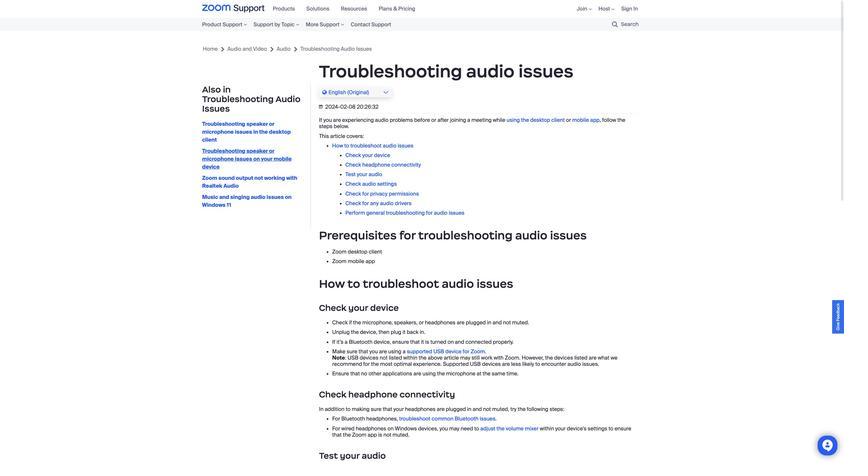 Task type: vqa. For each thing, say whether or not it's contained in the screenshot.
'join' link
yes



Task type: describe. For each thing, give the bounding box(es) containing it.
troubleshooting for troubleshooting audio issues
[[319, 61, 462, 82]]

in inside check if the microphone, speakers, or headphones are plugged in and not muted. unplug the device, then plug it back in. if it's a bluetooth device, ensure that it is turned on and connected properly.
[[487, 320, 492, 327]]

realtek
[[202, 183, 222, 190]]

this
[[319, 133, 329, 140]]

or left after
[[431, 117, 436, 124]]

your down wired
[[340, 451, 360, 462]]

the inside within your device's settings to ensure that the zoom app is not muted.
[[343, 432, 351, 439]]

your down how to troubleshoot audio issues link in the left top of the page
[[362, 152, 373, 159]]

topic
[[282, 21, 295, 28]]

addition
[[325, 406, 345, 413]]

article inside this article covers: how to troubleshoot audio issues check your device check headphone connectivity test your audio check audio settings check for privacy permissions check for any audio drivers perform general troubleshooting for audio issues
[[330, 133, 345, 140]]

then
[[379, 329, 390, 336]]

on inside troubleshooting speaker or microphone issues on your mobile device
[[253, 156, 260, 163]]

plugged inside check if the microphone, speakers, or headphones are plugged in and not muted. unplug the device, then plug it back in. if it's a bluetooth device, ensure that it is turned on and connected properly.
[[466, 320, 486, 327]]

troubleshooting for troubleshooting audio issues
[[300, 46, 340, 52]]

menu bar containing products
[[270, 0, 424, 18]]

bluetooth up wired
[[342, 416, 365, 423]]

1 vertical spatial plugged
[[446, 406, 466, 413]]

more support link
[[303, 20, 348, 29]]

drivers
[[395, 200, 412, 207]]

the right while
[[521, 117, 529, 124]]

audio inside "zoom sound output not working with realtek audio"
[[224, 183, 239, 190]]

at
[[477, 371, 482, 378]]

are left what
[[589, 355, 597, 362]]

. inside make sure that you are using a supported usb device for zoom . note
[[485, 349, 487, 356]]

0 vertical spatial if
[[319, 117, 322, 124]]

device up microphone,
[[370, 303, 399, 314]]

0 vertical spatial device,
[[360, 329, 377, 336]]

in inside also in troubleshooting audio issues
[[223, 85, 231, 95]]

how to troubleshoot audio issues
[[319, 277, 514, 292]]

app inside zoom desktop client zoom mobile app
[[366, 258, 375, 265]]

not inside within your device's settings to ensure that the zoom app is not muted.
[[384, 432, 391, 439]]

turned
[[431, 339, 447, 346]]

also in troubleshooting audio issues
[[202, 85, 301, 114]]

2 horizontal spatial a
[[468, 117, 470, 124]]

and up supported usb device for zoom link
[[455, 339, 464, 346]]

ensure
[[332, 371, 349, 378]]

zoom.
[[505, 355, 521, 362]]

are down "experience."
[[414, 371, 422, 378]]

headphones inside check if the microphone, speakers, or headphones are plugged in and not muted. unplug the device, then plug it back in. if it's a bluetooth device, ensure that it is turned on and connected properly.
[[425, 320, 456, 327]]

mobile inside zoom desktop client zoom mobile app
[[348, 258, 365, 265]]

your inside within your device's settings to ensure that the zoom app is not muted.
[[555, 426, 566, 433]]

the inside troubleshooting speaker or microphone issues in the desktop client
[[259, 129, 268, 136]]

the down "experience."
[[437, 371, 445, 378]]

are left less at the right of the page
[[502, 361, 510, 368]]

most
[[380, 361, 393, 368]]

prerequisites for troubleshooting audio issues
[[319, 229, 587, 243]]

the right at
[[483, 371, 491, 378]]

troubleshooting for troubleshooting speaker or microphone issues in the desktop client
[[202, 121, 245, 128]]

work
[[481, 355, 493, 362]]

check inside check if the microphone, speakers, or headphones are plugged in and not muted. unplug the device, then plug it back in. if it's a bluetooth device, ensure that it is turned on and connected properly.
[[332, 320, 348, 327]]

more support
[[306, 21, 340, 28]]

volume
[[506, 426, 524, 433]]

desktop inside zoom desktop client zoom mobile app
[[348, 249, 368, 256]]

support by topic
[[254, 21, 295, 28]]

speaker for in
[[247, 121, 268, 128]]

are inside check if the microphone, speakers, or headphones are plugged in and not muted. unplug the device, then plug it back in. if it's a bluetooth device, ensure that it is turned on and connected properly.
[[457, 320, 465, 327]]

the inside , follow the steps below.
[[618, 117, 626, 124]]

also
[[202, 85, 221, 95]]

audio inside music and singing audio issues on windows 11
[[251, 194, 266, 201]]

after
[[438, 117, 449, 124]]

product support
[[202, 21, 242, 28]]

ensure that no other applications are using the microphone at the same time.
[[332, 371, 519, 378]]

2 listed from the left
[[575, 355, 588, 362]]

are right the steps
[[333, 117, 341, 124]]

for inside make sure that you are using a supported usb device for zoom . note
[[463, 349, 470, 356]]

the down if
[[351, 329, 359, 336]]

join
[[577, 5, 588, 12]]

and inside audio and video link
[[243, 46, 252, 52]]

2 horizontal spatial client
[[552, 117, 565, 124]]

steps:
[[550, 406, 565, 413]]

issues.
[[583, 361, 599, 368]]

host
[[599, 5, 610, 12]]

client inside zoom desktop client zoom mobile app
[[369, 249, 382, 256]]

the right "however,"
[[545, 355, 553, 362]]

adjust
[[481, 426, 496, 433]]

if inside check if the microphone, speakers, or headphones are plugged in and not muted. unplug the device, then plug it back in. if it's a bluetooth device, ensure that it is turned on and connected properly.
[[332, 339, 335, 346]]

music
[[202, 194, 218, 201]]

that inside check if the microphone, speakers, or headphones are plugged in and not muted. unplug the device, then plug it back in. if it's a bluetooth device, ensure that it is turned on and connected properly.
[[410, 339, 420, 346]]

plans
[[379, 5, 392, 12]]

app inside within your device's settings to ensure that the zoom app is not muted.
[[368, 432, 377, 439]]

in addition to making sure that your headphones are plugged in and not muted, try the following steps:
[[319, 406, 565, 413]]

2 horizontal spatial mobile
[[573, 117, 589, 124]]

the right if
[[353, 320, 361, 327]]

in.
[[420, 329, 426, 336]]

1 vertical spatial device,
[[374, 339, 391, 346]]

host link
[[599, 5, 615, 12]]

globe image
[[322, 90, 327, 95]]

02-
[[340, 104, 349, 110]]

supported usb device for zoom link
[[407, 349, 485, 356]]

for down perform general troubleshooting for audio issues link on the top of the page
[[400, 229, 416, 243]]

not left muted,
[[483, 406, 491, 413]]

that left no
[[351, 371, 360, 378]]

or inside troubleshooting speaker or microphone issues in the desktop client
[[269, 121, 275, 128]]

your up if
[[349, 303, 368, 314]]

resources link
[[341, 5, 372, 12]]

make
[[332, 349, 346, 356]]

zoom sound output not working with realtek audio
[[202, 175, 297, 190]]

for wired headphones on windows devices, you may need to adjust the volume mixer
[[332, 426, 539, 433]]

and up need
[[473, 406, 482, 413]]

plans & pricing
[[379, 5, 415, 12]]

music and singing audio issues on windows 11
[[202, 194, 292, 209]]

troubleshooting speaker or microphone issues on your mobile device
[[202, 148, 292, 171]]

sign in link
[[622, 5, 638, 12]]

troubleshooting speaker or microphone issues in the desktop client link
[[202, 121, 291, 144]]

device inside make sure that you are using a supported usb device for zoom . note
[[446, 349, 462, 356]]

for bluetooth headphones, troubleshoot common bluetooth issues .
[[332, 416, 497, 423]]

device inside troubleshooting speaker or microphone issues on your mobile device
[[202, 164, 220, 171]]

2 horizontal spatial usb
[[470, 361, 481, 368]]

on inside music and singing audio issues on windows 11
[[285, 194, 292, 201]]

check headphone connectivity
[[319, 390, 455, 401]]

microphone for device
[[202, 156, 234, 163]]

zoom inside make sure that you are using a supported usb device for zoom . note
[[471, 349, 485, 356]]

working
[[264, 175, 285, 182]]

issues inside troubleshooting speaker or microphone issues in the desktop client
[[235, 129, 252, 136]]

for left any
[[362, 200, 369, 207]]

test inside this article covers: how to troubleshoot audio issues check your device check headphone connectivity test your audio check audio settings check for privacy permissions check for any audio drivers perform general troubleshooting for audio issues
[[346, 171, 356, 178]]

back
[[407, 329, 419, 336]]

1 vertical spatial how
[[319, 277, 345, 292]]

check for privacy permissions link
[[346, 191, 419, 197]]

english (original) button
[[319, 88, 392, 97]]

0 vertical spatial app
[[590, 117, 600, 124]]

for for for wired headphones on windows devices, you may need to
[[332, 426, 340, 433]]

above
[[428, 355, 443, 362]]

2 support from the left
[[254, 21, 273, 28]]

1 horizontal spatial sure
[[371, 406, 382, 413]]

2 vertical spatial microphone
[[446, 371, 476, 378]]

this article covers: how to troubleshoot audio issues check your device check headphone connectivity test your audio check audio settings check for privacy permissions check for any audio drivers perform general troubleshooting for audio issues
[[319, 133, 465, 217]]

(original)
[[348, 89, 369, 96]]

menu bar containing product support
[[202, 18, 414, 31]]

1 vertical spatial headphone
[[349, 390, 398, 401]]

by
[[275, 21, 280, 28]]

products link
[[273, 5, 300, 12]]

it's
[[337, 339, 344, 346]]

1 vertical spatial troubleshooting
[[418, 229, 513, 243]]

muted. for is
[[393, 432, 410, 439]]

perform
[[346, 210, 365, 217]]

to inside : usb devices not listed within the above article may still work with zoom. however, the devices listed are what we recommend for the most optimal experience. supported usb devices are less likely to encounter audio issues.
[[536, 361, 540, 368]]

for inside : usb devices not listed within the above article may still work with zoom. however, the devices listed are what we recommend for the most optimal experience. supported usb devices are less likely to encounter audio issues.
[[363, 361, 370, 368]]

mixer
[[525, 426, 539, 433]]

for for for bluetooth headphones,
[[332, 416, 340, 423]]

home
[[203, 46, 218, 52]]

adjust the volume mixer link
[[481, 426, 539, 433]]

and up properly.
[[493, 320, 502, 327]]

products
[[273, 5, 295, 12]]

zoom sound output not working with realtek audio link
[[202, 175, 297, 190]]

the up other
[[371, 361, 379, 368]]

less
[[511, 361, 521, 368]]

audio inside also in troubleshooting audio issues
[[276, 94, 301, 105]]

2024-
[[325, 104, 340, 110]]

sound
[[218, 175, 235, 182]]

troubleshooting audio issues main content
[[0, 31, 844, 463]]

contact support link
[[348, 20, 395, 29]]

: usb devices not listed within the above article may still work with zoom. however, the devices listed are what we recommend for the most optimal experience. supported usb devices are less likely to encounter audio issues.
[[332, 355, 618, 368]]

not inside check if the microphone, speakers, or headphones are plugged in and not muted. unplug the device, then plug it back in. if it's a bluetooth device, ensure that it is turned on and connected properly.
[[503, 320, 511, 327]]

:
[[345, 355, 346, 362]]

1 vertical spatial it
[[421, 339, 424, 346]]

video
[[253, 46, 267, 52]]

common
[[432, 416, 454, 423]]

article inside : usb devices not listed within the above article may still work with zoom. however, the devices listed are what we recommend for the most optimal experience. supported usb devices are less likely to encounter audio issues.
[[444, 355, 459, 362]]

mobile inside troubleshooting speaker or microphone issues on your mobile device
[[274, 156, 292, 163]]

following
[[527, 406, 549, 413]]

1 horizontal spatial devices
[[482, 361, 501, 368]]

11
[[227, 202, 231, 209]]

speaker for on
[[247, 148, 268, 155]]

2 vertical spatial troubleshoot
[[399, 416, 431, 423]]

1 vertical spatial headphones
[[405, 406, 436, 413]]

plug
[[391, 329, 401, 336]]

0 vertical spatial it
[[403, 329, 406, 336]]

you inside make sure that you are using a supported usb device for zoom . note
[[369, 349, 378, 356]]

1 vertical spatial connectivity
[[400, 390, 455, 401]]

to inside this article covers: how to troubleshoot audio issues check your device check headphone connectivity test your audio check audio settings check for privacy permissions check for any audio drivers perform general troubleshooting for audio issues
[[344, 142, 349, 149]]

connected
[[466, 339, 492, 346]]

the left above
[[419, 355, 427, 362]]

device's
[[567, 426, 587, 433]]

troubleshooting inside this article covers: how to troubleshoot audio issues check your device check headphone connectivity test your audio check audio settings check for privacy permissions check for any audio drivers perform general troubleshooting for audio issues
[[386, 210, 425, 217]]

or inside troubleshooting speaker or microphone issues on your mobile device
[[269, 148, 275, 155]]

in
[[319, 406, 324, 413]]

english
[[329, 89, 346, 96]]

properly.
[[493, 339, 514, 346]]

permissions
[[389, 191, 419, 197]]

that up headphones,
[[383, 406, 392, 413]]

test your audio link
[[346, 171, 382, 178]]

using inside make sure that you are using a supported usb device for zoom . note
[[388, 349, 402, 356]]

0 horizontal spatial devices
[[360, 355, 379, 362]]

the right adjust
[[497, 426, 505, 433]]

or left 'mobile app' link
[[566, 117, 571, 124]]

1 vertical spatial windows
[[395, 426, 417, 433]]

resources
[[341, 5, 367, 12]]

with inside "zoom sound output not working with realtek audio"
[[286, 175, 297, 182]]

your up check audio settings link
[[357, 171, 368, 178]]



Task type: locate. For each thing, give the bounding box(es) containing it.
1 vertical spatial within
[[540, 426, 554, 433]]

0 horizontal spatial within
[[403, 355, 418, 362]]

1 vertical spatial troubleshoot
[[363, 277, 439, 292]]

settings right device's
[[588, 426, 608, 433]]

plugged up 'troubleshoot common bluetooth issues' link
[[446, 406, 466, 413]]

a right it's
[[345, 339, 348, 346]]

a inside check if the microphone, speakers, or headphones are plugged in and not muted. unplug the device, then plug it back in. if it's a bluetooth device, ensure that it is turned on and connected properly.
[[345, 339, 348, 346]]

0 horizontal spatial mobile
[[274, 156, 292, 163]]

the up the test your audio
[[343, 432, 351, 439]]

zoom support image
[[202, 5, 265, 13]]

1 horizontal spatial within
[[540, 426, 554, 433]]

0 vertical spatial mobile
[[573, 117, 589, 124]]

client
[[552, 117, 565, 124], [202, 137, 217, 144], [369, 249, 382, 256]]

your left device's
[[555, 426, 566, 433]]

3 support from the left
[[320, 21, 340, 28]]

1 vertical spatial issues
[[202, 104, 230, 114]]

within inside within your device's settings to ensure that the zoom app is not muted.
[[540, 426, 554, 433]]

2 horizontal spatial using
[[507, 117, 520, 124]]

a inside make sure that you are using a supported usb device for zoom . note
[[403, 349, 406, 356]]

the right try on the bottom right of page
[[518, 406, 526, 413]]

singing
[[230, 194, 250, 201]]

support left by
[[254, 21, 273, 28]]

or down also in troubleshooting audio issues
[[269, 121, 275, 128]]

settings inside this article covers: how to troubleshoot audio issues check your device check headphone connectivity test your audio check audio settings check for privacy permissions check for any audio drivers perform general troubleshooting for audio issues
[[377, 181, 397, 188]]

is inside within your device's settings to ensure that the zoom app is not muted.
[[378, 432, 382, 439]]

or up in.
[[419, 320, 424, 327]]

0 vertical spatial troubleshoot
[[351, 142, 382, 149]]

connectivity up permissions
[[392, 162, 421, 169]]

0 vertical spatial headphones
[[425, 320, 456, 327]]

0 vertical spatial article
[[330, 133, 345, 140]]

devices
[[360, 355, 379, 362], [554, 355, 573, 362], [482, 361, 501, 368]]

audio link
[[277, 45, 291, 54]]

device inside this article covers: how to troubleshoot audio issues check your device check headphone connectivity test your audio check audio settings check for privacy permissions check for any audio drivers perform general troubleshooting for audio issues
[[374, 152, 390, 159]]

listed left what
[[575, 355, 588, 362]]

device, down then
[[374, 339, 391, 346]]

test
[[346, 171, 356, 178], [319, 451, 338, 462]]

are
[[333, 117, 341, 124], [457, 320, 465, 327], [379, 349, 387, 356], [589, 355, 597, 362], [502, 361, 510, 368], [414, 371, 422, 378], [437, 406, 445, 413]]

and left video
[[243, 46, 252, 52]]

speaker down also in troubleshooting audio issues
[[247, 121, 268, 128]]

0 horizontal spatial using
[[388, 349, 402, 356]]

4 support from the left
[[372, 21, 391, 28]]

calendar image
[[319, 105, 324, 109]]

in up connected
[[487, 320, 492, 327]]

device up the check headphone connectivity link
[[374, 152, 390, 159]]

20:26:32
[[357, 104, 379, 110]]

to
[[344, 142, 349, 149], [348, 277, 360, 292], [536, 361, 540, 368], [346, 406, 351, 413], [474, 426, 479, 433], [609, 426, 614, 433]]

same
[[492, 371, 506, 378]]

2024-02-08 20:26:32
[[325, 104, 379, 110]]

speaker
[[247, 121, 268, 128], [247, 148, 268, 155]]

1 horizontal spatial usb
[[434, 349, 444, 356]]

on down headphones,
[[388, 426, 394, 433]]

headphone down check your device link
[[362, 162, 390, 169]]

output
[[236, 175, 253, 182]]

muted. up properly.
[[512, 320, 529, 327]]

0 vertical spatial windows
[[202, 202, 226, 209]]

1 horizontal spatial using
[[423, 371, 436, 378]]

1 vertical spatial sure
[[371, 406, 382, 413]]

sure up headphones,
[[371, 406, 382, 413]]

bluetooth up need
[[455, 416, 479, 423]]

microphone inside troubleshooting speaker or microphone issues in the desktop client
[[202, 129, 234, 136]]

device up supported
[[446, 349, 462, 356]]

0 vertical spatial how
[[332, 142, 343, 149]]

in up need
[[467, 406, 472, 413]]

experiencing
[[342, 117, 374, 124]]

that inside within your device's settings to ensure that the zoom app is not muted.
[[332, 432, 342, 439]]

usb right :
[[348, 355, 359, 362]]

in inside menu bar
[[634, 5, 638, 12]]

troubleshooting inside also in troubleshooting audio issues
[[202, 94, 274, 105]]

ensure inside within your device's settings to ensure that the zoom app is not muted.
[[615, 426, 632, 433]]

menu bar
[[270, 0, 424, 18], [567, 0, 642, 18], [202, 18, 414, 31]]

2 horizontal spatial you
[[440, 426, 448, 433]]

settings up the check for privacy permissions link
[[377, 181, 397, 188]]

not inside : usb devices not listed within the above article may still work with zoom. however, the devices listed are what we recommend for the most optimal experience. supported usb devices are less likely to encounter audio issues.
[[380, 355, 388, 362]]

muted. inside check if the microphone, speakers, or headphones are plugged in and not muted. unplug the device, then plug it back in. if it's a bluetooth device, ensure that it is turned on and connected properly.
[[512, 320, 529, 327]]

sure inside make sure that you are using a supported usb device for zoom . note
[[347, 349, 358, 356]]

connectivity inside this article covers: how to troubleshoot audio issues check your device check headphone connectivity test your audio check audio settings check for privacy permissions check for any audio drivers perform general troubleshooting for audio issues
[[392, 162, 421, 169]]

on inside check if the microphone, speakers, or headphones are plugged in and not muted. unplug the device, then plug it back in. if it's a bluetooth device, ensure that it is turned on and connected properly.
[[448, 339, 454, 346]]

check for any audio drivers link
[[346, 200, 412, 207]]

device up realtek
[[202, 164, 220, 171]]

or up the working
[[269, 148, 275, 155]]

issues
[[519, 61, 574, 82], [235, 129, 252, 136], [398, 142, 414, 149], [235, 156, 252, 163], [267, 194, 284, 201], [449, 210, 465, 217], [550, 229, 587, 243], [477, 277, 514, 292], [480, 416, 496, 423]]

0 horizontal spatial a
[[345, 339, 348, 346]]

windows
[[202, 202, 226, 209], [395, 426, 417, 433]]

not
[[254, 175, 263, 182], [503, 320, 511, 327], [380, 355, 388, 362], [483, 406, 491, 413], [384, 432, 391, 439]]

usb down the turned
[[434, 349, 444, 356]]

check audio settings link
[[346, 181, 397, 188]]

if down calendar image at the left top of page
[[319, 117, 322, 124]]

ensure inside check if the microphone, speakers, or headphones are plugged in and not muted. unplug the device, then plug it back in. if it's a bluetooth device, ensure that it is turned on and connected properly.
[[392, 339, 409, 346]]

issues inside troubleshooting audio issues link
[[356, 46, 372, 52]]

are up supported usb device for zoom link
[[457, 320, 465, 327]]

microphone inside troubleshooting speaker or microphone issues on your mobile device
[[202, 156, 234, 163]]

support for product support
[[223, 21, 242, 28]]

0 vertical spatial you
[[323, 117, 332, 124]]

making
[[352, 406, 370, 413]]

to inside within your device's settings to ensure that the zoom app is not muted.
[[609, 426, 614, 433]]

you down '2024-'
[[323, 117, 332, 124]]

issues down also
[[202, 104, 230, 114]]

for up prerequisites for troubleshooting audio issues
[[426, 210, 433, 217]]

or inside check if the microphone, speakers, or headphones are plugged in and not muted. unplug the device, then plug it back in. if it's a bluetooth device, ensure that it is turned on and connected properly.
[[419, 320, 424, 327]]

1 vertical spatial a
[[345, 339, 348, 346]]

steps
[[319, 123, 333, 130]]

1 vertical spatial mobile
[[274, 156, 292, 163]]

in up the troubleshooting speaker or microphone issues on your mobile device "link"
[[253, 129, 258, 136]]

2 horizontal spatial devices
[[554, 355, 573, 362]]

or
[[431, 117, 436, 124], [566, 117, 571, 124], [269, 121, 275, 128], [269, 148, 275, 155], [419, 320, 424, 327]]

0 vertical spatial connectivity
[[392, 162, 421, 169]]

1 for from the top
[[332, 416, 340, 423]]

2 vertical spatial a
[[403, 349, 406, 356]]

not up properly.
[[503, 320, 511, 327]]

0 vertical spatial using
[[507, 117, 520, 124]]

desktop inside troubleshooting speaker or microphone issues in the desktop client
[[269, 129, 291, 136]]

muted. for and
[[512, 320, 529, 327]]

plans & pricing link
[[379, 5, 420, 12]]

issues inside also in troubleshooting audio issues
[[202, 104, 230, 114]]

issues inside music and singing audio issues on windows 11
[[267, 194, 284, 201]]

1 horizontal spatial mobile
[[348, 258, 365, 265]]

covers:
[[347, 133, 364, 140]]

mobile down prerequisites
[[348, 258, 365, 265]]

ensure
[[392, 339, 409, 346], [615, 426, 632, 433]]

join link
[[577, 5, 592, 12]]

1 horizontal spatial desktop
[[348, 249, 368, 256]]

that down addition
[[332, 432, 342, 439]]

windows inside music and singing audio issues on windows 11
[[202, 202, 226, 209]]

muted. down "for bluetooth headphones, troubleshoot common bluetooth issues ."
[[393, 432, 410, 439]]

1 vertical spatial for
[[332, 426, 340, 433]]

1 horizontal spatial if
[[332, 339, 335, 346]]

need
[[461, 426, 473, 433]]

not right output
[[254, 175, 263, 182]]

using down "experience."
[[423, 371, 436, 378]]

connectivity
[[392, 162, 421, 169], [400, 390, 455, 401]]

devices up no
[[360, 355, 379, 362]]

1 vertical spatial .
[[496, 416, 497, 423]]

bluetooth right it's
[[349, 339, 373, 346]]

1 vertical spatial desktop
[[269, 129, 291, 136]]

device,
[[360, 329, 377, 336], [374, 339, 391, 346]]

in right also
[[223, 85, 231, 95]]

0 vertical spatial issues
[[356, 46, 372, 52]]

are up common
[[437, 406, 445, 413]]

search image
[[612, 21, 618, 27], [612, 21, 618, 27]]

on up supported usb device for zoom link
[[448, 339, 454, 346]]

contact
[[351, 21, 370, 28]]

it down in.
[[421, 339, 424, 346]]

a
[[468, 117, 470, 124], [345, 339, 348, 346], [403, 349, 406, 356]]

0 vertical spatial plugged
[[466, 320, 486, 327]]

0 vertical spatial is
[[425, 339, 429, 346]]

1 vertical spatial if
[[332, 339, 335, 346]]

speaker down troubleshooting speaker or microphone issues in the desktop client at top left
[[247, 148, 268, 155]]

2 vertical spatial mobile
[[348, 258, 365, 265]]

in
[[634, 5, 638, 12], [223, 85, 231, 95], [253, 129, 258, 136], [487, 320, 492, 327], [467, 406, 472, 413]]

1 horizontal spatial may
[[460, 355, 471, 362]]

2 vertical spatial desktop
[[348, 249, 368, 256]]

on
[[253, 156, 260, 163], [285, 194, 292, 201], [448, 339, 454, 346], [388, 426, 394, 433]]

support down zoom support image
[[223, 21, 242, 28]]

0 vertical spatial desktop
[[531, 117, 550, 124]]

if left it's
[[332, 339, 335, 346]]

troubleshoot common bluetooth issues link
[[399, 416, 496, 423]]

may left still
[[460, 355, 471, 362]]

is inside check if the microphone, speakers, or headphones are plugged in and not muted. unplug the device, then plug it back in. if it's a bluetooth device, ensure that it is turned on and connected properly.
[[425, 339, 429, 346]]

muted. inside within your device's settings to ensure that the zoom app is not muted.
[[393, 432, 410, 439]]

0 horizontal spatial is
[[378, 432, 382, 439]]

check headphone connectivity link
[[346, 162, 421, 169]]

settings inside within your device's settings to ensure that the zoom app is not muted.
[[588, 426, 608, 433]]

not inside "zoom sound output not working with realtek audio"
[[254, 175, 263, 182]]

1 vertical spatial may
[[449, 426, 460, 433]]

troubleshooting speaker or microphone issues on your mobile device link
[[202, 148, 292, 171]]

bluetooth inside check if the microphone, speakers, or headphones are plugged in and not muted. unplug the device, then plug it back in. if it's a bluetooth device, ensure that it is turned on and connected properly.
[[349, 339, 373, 346]]

within inside : usb devices not listed within the above article may still work with zoom. however, the devices listed are what we recommend for the most optimal experience. supported usb devices are less likely to encounter audio issues.
[[403, 355, 418, 362]]

sure right :
[[347, 349, 358, 356]]

microphone,
[[362, 320, 393, 327]]

troubleshooting inside troubleshooting speaker or microphone issues in the desktop client
[[202, 121, 245, 128]]

troubleshoot inside this article covers: how to troubleshoot audio issues check your device check headphone connectivity test your audio check audio settings check for privacy permissions check for any audio drivers perform general troubleshooting for audio issues
[[351, 142, 382, 149]]

0 horizontal spatial windows
[[202, 202, 226, 209]]

troubleshooting for troubleshooting speaker or microphone issues on your mobile device
[[202, 148, 245, 155]]

in right sign
[[634, 5, 638, 12]]

and inside music and singing audio issues on windows 11
[[219, 194, 229, 201]]

unplug
[[332, 329, 350, 336]]

within your device's settings to ensure that the zoom app is not muted.
[[332, 426, 632, 439]]

1 horizontal spatial article
[[444, 355, 459, 362]]

1 vertical spatial is
[[378, 432, 382, 439]]

for left still
[[463, 349, 470, 356]]

with inside : usb devices not listed within the above article may still work with zoom. however, the devices listed are what we recommend for the most optimal experience. supported usb devices are less likely to encounter audio issues.
[[494, 355, 504, 362]]

1 horizontal spatial listed
[[575, 355, 588, 362]]

article down below.
[[330, 133, 345, 140]]

1 horizontal spatial settings
[[588, 426, 608, 433]]

audio inside : usb devices not listed within the above article may still work with zoom. however, the devices listed are what we recommend for the most optimal experience. supported usb devices are less likely to encounter audio issues.
[[568, 361, 581, 368]]

your up "for bluetooth headphones, troubleshoot common bluetooth issues ."
[[394, 406, 404, 413]]

1 horizontal spatial windows
[[395, 426, 417, 433]]

supported
[[407, 349, 432, 356]]

2 vertical spatial app
[[368, 432, 377, 439]]

check if the microphone, speakers, or headphones are plugged in and not muted. unplug the device, then plug it back in. if it's a bluetooth device, ensure that it is turned on and connected properly.
[[332, 320, 529, 346]]

menu bar containing join
[[567, 0, 642, 18]]

how inside this article covers: how to troubleshoot audio issues check your device check headphone connectivity test your audio check audio settings check for privacy permissions check for any audio drivers perform general troubleshooting for audio issues
[[332, 142, 343, 149]]

that inside make sure that you are using a supported usb device for zoom . note
[[359, 349, 368, 356]]

may inside : usb devices not listed within the above article may still work with zoom. however, the devices listed are what we recommend for the most optimal experience. supported usb devices are less likely to encounter audio issues.
[[460, 355, 471, 362]]

0 vertical spatial may
[[460, 355, 471, 362]]

your inside troubleshooting speaker or microphone issues on your mobile device
[[261, 156, 273, 163]]

that
[[410, 339, 420, 346], [359, 349, 368, 356], [351, 371, 360, 378], [383, 406, 392, 413], [332, 432, 342, 439]]

connectivity up in addition to making sure that your headphones are plugged in and not muted, try the following steps:
[[400, 390, 455, 401]]

1 horizontal spatial .
[[496, 416, 497, 423]]

the right follow
[[618, 117, 626, 124]]

app left follow
[[590, 117, 600, 124]]

not up other
[[380, 355, 388, 362]]

0 vertical spatial speaker
[[247, 121, 268, 128]]

speaker inside troubleshooting speaker or microphone issues on your mobile device
[[247, 148, 268, 155]]

check your device link
[[346, 152, 390, 159]]

in inside troubleshooting speaker or microphone issues in the desktop client
[[253, 129, 258, 136]]

2 vertical spatial using
[[423, 371, 436, 378]]

usb up at
[[470, 361, 481, 368]]

client inside troubleshooting speaker or microphone issues in the desktop client
[[202, 137, 217, 144]]

that right :
[[359, 349, 368, 356]]

0 horizontal spatial muted.
[[393, 432, 410, 439]]

zoom inside "zoom sound output not working with realtek audio"
[[202, 175, 217, 182]]

1 support from the left
[[223, 21, 242, 28]]

0 horizontal spatial issues
[[202, 104, 230, 114]]

0 horizontal spatial if
[[319, 117, 322, 124]]

within right mixer
[[540, 426, 554, 433]]

0 horizontal spatial desktop
[[269, 129, 291, 136]]

not down headphones,
[[384, 432, 391, 439]]

on up zoom sound output not working with realtek audio link
[[253, 156, 260, 163]]

joining
[[450, 117, 466, 124]]

0 vertical spatial a
[[468, 117, 470, 124]]

1 horizontal spatial muted.
[[512, 320, 529, 327]]

troubleshooting inside troubleshooting audio issues link
[[300, 46, 340, 52]]

you down common
[[440, 426, 448, 433]]

1 horizontal spatial is
[[425, 339, 429, 346]]

below.
[[334, 123, 349, 130]]

app
[[590, 117, 600, 124], [366, 258, 375, 265], [368, 432, 377, 439]]

for down check audio settings link
[[362, 191, 369, 197]]

1 speaker from the top
[[247, 121, 268, 128]]

1 horizontal spatial client
[[369, 249, 382, 256]]

within
[[403, 355, 418, 362], [540, 426, 554, 433]]

listed up applications
[[389, 355, 402, 362]]

microphone
[[202, 129, 234, 136], [202, 156, 234, 163], [446, 371, 476, 378]]

usb inside make sure that you are using a supported usb device for zoom . note
[[434, 349, 444, 356]]

how
[[332, 142, 343, 149], [319, 277, 345, 292]]

zoom desktop client zoom mobile app
[[332, 249, 382, 265]]

product support link
[[202, 20, 250, 29]]

headphones down headphones,
[[356, 426, 386, 433]]

support for more support
[[320, 21, 340, 28]]

0 horizontal spatial test
[[319, 451, 338, 462]]

issues inside troubleshooting speaker or microphone issues on your mobile device
[[235, 156, 252, 163]]

on down the working
[[285, 194, 292, 201]]

for
[[332, 416, 340, 423], [332, 426, 340, 433]]

2 for from the top
[[332, 426, 340, 433]]

for up no
[[363, 361, 370, 368]]

0 vertical spatial settings
[[377, 181, 397, 188]]

settings
[[377, 181, 397, 188], [588, 426, 608, 433]]

it right the plug
[[403, 329, 406, 336]]

a right joining
[[468, 117, 470, 124]]

2 speaker from the top
[[247, 148, 268, 155]]

try
[[511, 406, 517, 413]]

you up other
[[369, 349, 378, 356]]

likely
[[523, 361, 534, 368]]

speaker inside troubleshooting speaker or microphone issues in the desktop client
[[247, 121, 268, 128]]

desktop
[[531, 117, 550, 124], [269, 129, 291, 136], [348, 249, 368, 256]]

more
[[306, 21, 319, 28]]

1 vertical spatial microphone
[[202, 156, 234, 163]]

1 horizontal spatial you
[[369, 349, 378, 356]]

1 horizontal spatial a
[[403, 349, 406, 356]]

other
[[369, 371, 382, 378]]

no
[[361, 371, 367, 378]]

0 horizontal spatial it
[[403, 329, 406, 336]]

0 vertical spatial microphone
[[202, 129, 234, 136]]

optimal
[[394, 361, 412, 368]]

if
[[349, 320, 352, 327]]

0 vertical spatial for
[[332, 416, 340, 423]]

0 vertical spatial headphone
[[362, 162, 390, 169]]

support down plans
[[372, 21, 391, 28]]

mobile up the working
[[274, 156, 292, 163]]

mobile left ,
[[573, 117, 589, 124]]

microphone for client
[[202, 129, 234, 136]]

0 horizontal spatial with
[[286, 175, 297, 182]]

troubleshooting audio issues
[[300, 46, 372, 52]]

issues
[[356, 46, 372, 52], [202, 104, 230, 114]]

audio and video
[[227, 46, 267, 52]]

0 horizontal spatial settings
[[377, 181, 397, 188]]

and up 11
[[219, 194, 229, 201]]

2 vertical spatial headphones
[[356, 426, 386, 433]]

zoom inside within your device's settings to ensure that the zoom app is not muted.
[[352, 432, 367, 439]]

the
[[521, 117, 529, 124], [618, 117, 626, 124], [259, 129, 268, 136], [353, 320, 361, 327], [351, 329, 359, 336], [419, 355, 427, 362], [545, 355, 553, 362], [371, 361, 379, 368], [437, 371, 445, 378], [483, 371, 491, 378], [518, 406, 526, 413], [497, 426, 505, 433], [343, 432, 351, 439]]

if you are experiencing audio problems before or after joining a meeting while using the desktop client or mobile app
[[319, 117, 600, 124]]

with right the working
[[286, 175, 297, 182]]

1 vertical spatial muted.
[[393, 432, 410, 439]]

sign
[[622, 5, 633, 12]]

0 horizontal spatial usb
[[348, 355, 359, 362]]

support for contact support
[[372, 21, 391, 28]]

1 vertical spatial settings
[[588, 426, 608, 433]]

0 horizontal spatial may
[[449, 426, 460, 433]]

experience.
[[413, 361, 442, 368]]

are inside make sure that you are using a supported usb device for zoom . note
[[379, 349, 387, 356]]

zoom
[[202, 175, 217, 182], [332, 249, 347, 256], [332, 258, 347, 265], [471, 349, 485, 356], [352, 432, 367, 439]]

headphone inside this article covers: how to troubleshoot audio issues check your device check headphone connectivity test your audio check audio settings check for privacy permissions check for any audio drivers perform general troubleshooting for audio issues
[[362, 162, 390, 169]]

article
[[330, 133, 345, 140], [444, 355, 459, 362]]

0 horizontal spatial you
[[323, 117, 332, 124]]

1 vertical spatial you
[[369, 349, 378, 356]]

is down in.
[[425, 339, 429, 346]]

troubleshooting inside troubleshooting speaker or microphone issues on your mobile device
[[202, 148, 245, 155]]

devices,
[[418, 426, 438, 433]]

general
[[366, 210, 385, 217]]

audio and video link
[[227, 45, 267, 54]]

0 vertical spatial muted.
[[512, 320, 529, 327]]

sure
[[347, 349, 358, 356], [371, 406, 382, 413]]

1 vertical spatial client
[[202, 137, 217, 144]]

1 vertical spatial with
[[494, 355, 504, 362]]

2 horizontal spatial desktop
[[531, 117, 550, 124]]

0 vertical spatial test
[[346, 171, 356, 178]]

0 horizontal spatial listed
[[389, 355, 402, 362]]

0 vertical spatial within
[[403, 355, 418, 362]]

1 listed from the left
[[389, 355, 402, 362]]

windows down "music"
[[202, 202, 226, 209]]



